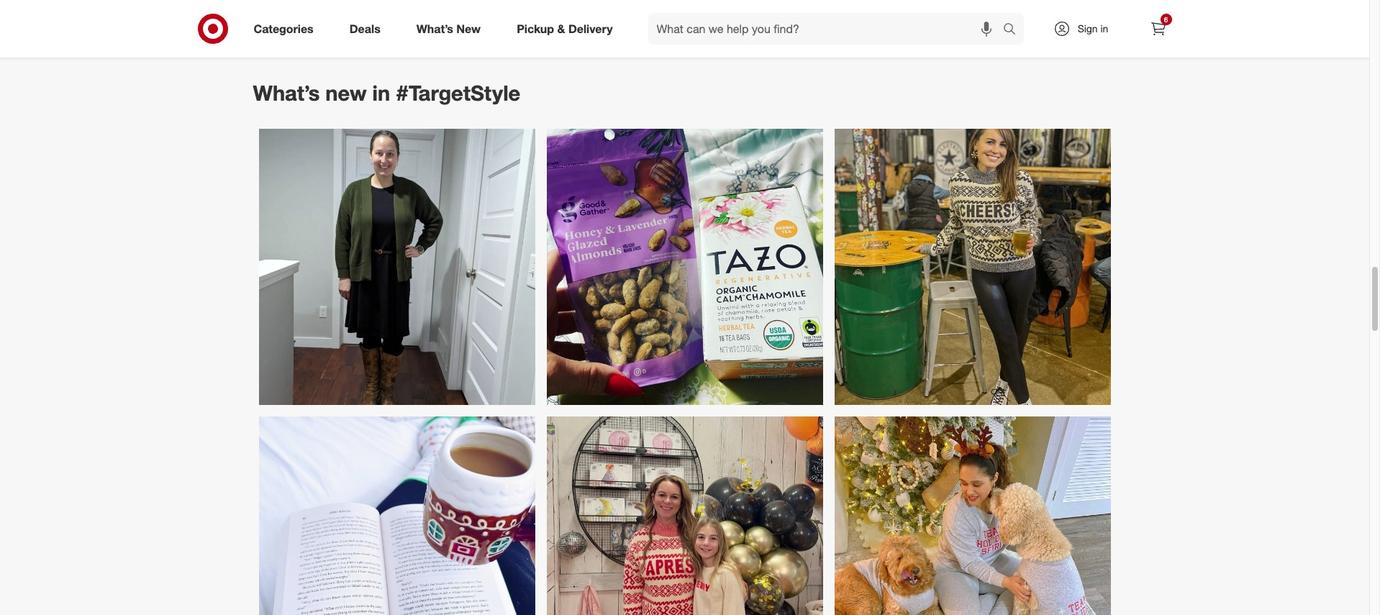Task type: vqa. For each thing, say whether or not it's contained in the screenshot.
Café Express Finish 2 Slice Metal Toaster White Image
no



Task type: describe. For each thing, give the bounding box(es) containing it.
categories link
[[242, 13, 332, 45]]

delivery
[[569, 21, 613, 36]]

smilesamy link
[[910, 0, 1117, 34]]

sign in link
[[1041, 13, 1131, 45]]

user image by @brittlynn917 image
[[547, 129, 823, 405]]

deals link
[[337, 13, 399, 45]]

sign
[[1078, 22, 1098, 35]]

user image by @ashley_smashley108 image
[[835, 417, 1111, 615]]

sign in
[[1078, 22, 1109, 35]]

search button
[[997, 13, 1031, 48]]

what's new in #targetstyle
[[253, 80, 521, 106]]

pickup
[[517, 21, 554, 36]]

&
[[558, 21, 565, 36]]

pickup & delivery link
[[505, 13, 631, 45]]

new
[[457, 21, 481, 36]]



Task type: locate. For each thing, give the bounding box(es) containing it.
What can we help you find? suggestions appear below search field
[[648, 13, 1007, 45]]

in
[[1101, 22, 1109, 35], [373, 80, 390, 106]]

6 link
[[1143, 13, 1174, 45]]

what's for what's new in #targetstyle
[[253, 80, 320, 106]]

what's
[[417, 21, 453, 36], [253, 80, 320, 106]]

what's for what's new
[[417, 21, 453, 36]]

0 horizontal spatial what's
[[253, 80, 320, 106]]

1 vertical spatial what's
[[253, 80, 320, 106]]

morgraco_
[[767, 1, 822, 15]]

categories
[[254, 21, 314, 36]]

new
[[326, 80, 367, 106]]

search
[[997, 23, 1031, 37]]

smilesamy
[[986, 1, 1040, 15]]

pickup & delivery
[[517, 21, 613, 36]]

what's new link
[[404, 13, 499, 45]]

user image by @alaina_marie.c image
[[835, 129, 1111, 405]]

in right new
[[373, 80, 390, 106]]

1 vertical spatial in
[[373, 80, 390, 106]]

#targetstyle
[[396, 80, 521, 106]]

user image by @fashion_travel_life1 image
[[547, 417, 823, 615]]

morgraco_ link
[[691, 0, 898, 34]]

0 horizontal spatial in
[[373, 80, 390, 106]]

6
[[1165, 15, 1169, 24]]

in inside "sign in" 'link'
[[1101, 22, 1109, 35]]

deals
[[350, 21, 381, 36]]

0 vertical spatial what's
[[417, 21, 453, 36]]

in right sign
[[1101, 22, 1109, 35]]

1 horizontal spatial what's
[[417, 21, 453, 36]]

user image by @the.paperback.place image
[[259, 417, 535, 615]]

0 vertical spatial in
[[1101, 22, 1109, 35]]

what's new
[[417, 21, 481, 36]]

user image by @becci.wears.wool image
[[259, 129, 535, 405]]

1 horizontal spatial in
[[1101, 22, 1109, 35]]



